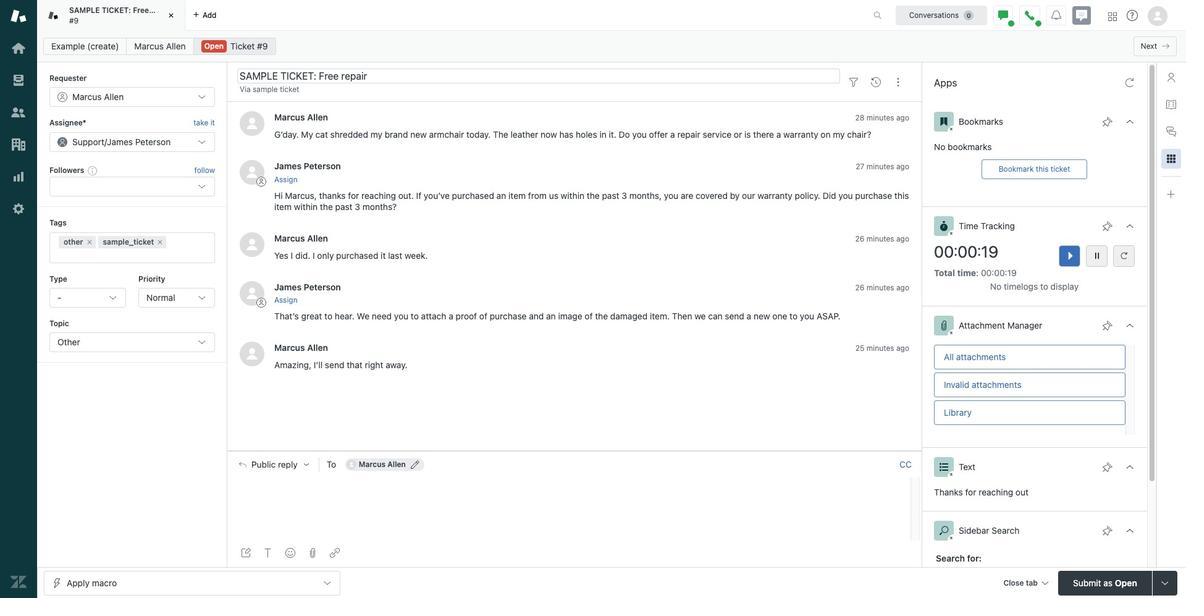 Task type: describe. For each thing, give the bounding box(es) containing it.
25 minutes ago text field
[[856, 344, 910, 353]]

0 vertical spatial the
[[587, 190, 600, 201]]

ago for that's great to hear. we need you to attach a proof of purchase and an image of the damaged item. then we can send a new one to you asap.
[[897, 283, 910, 292]]

a right offer
[[671, 129, 675, 140]]

1 vertical spatial new
[[754, 311, 771, 321]]

2 to from the left
[[411, 311, 419, 321]]

james peterson assign for great
[[274, 282, 341, 305]]

info on adding followers image
[[88, 166, 98, 176]]

time
[[959, 221, 979, 231]]

did
[[823, 190, 837, 201]]

purchase inside hi marcus, thanks for reaching out. if you've purchased an item from us within the past 3 months, you are covered by our warranty policy. did you purchase this item within the past 3 months?
[[856, 190, 893, 201]]

close tab button
[[999, 571, 1054, 597]]

free
[[133, 6, 149, 15]]

marcus allen link inside secondary element
[[126, 38, 194, 55]]

secondary element
[[37, 34, 1187, 59]]

is
[[745, 129, 751, 140]]

tracking
[[981, 221, 1016, 231]]

minutes for amazing, i'll send that right away.
[[867, 344, 895, 353]]

yes
[[274, 250, 289, 261]]

knowledge image
[[1167, 100, 1177, 109]]

open inside secondary element
[[204, 41, 224, 51]]

and
[[529, 311, 544, 321]]

follow
[[194, 166, 215, 175]]

cc button
[[900, 459, 912, 470]]

admin image
[[11, 201, 27, 217]]

manager
[[1008, 320, 1043, 331]]

next
[[1142, 41, 1158, 51]]

tab containing sample ticket: free repair
[[37, 0, 185, 31]]

it inside button
[[211, 118, 215, 128]]

draft mode image
[[241, 548, 251, 558]]

other
[[57, 337, 80, 348]]

2 of from the left
[[585, 311, 593, 321]]

image
[[558, 311, 583, 321]]

allen inside secondary element
[[166, 41, 186, 51]]

via
[[240, 85, 251, 94]]

close image
[[165, 9, 177, 22]]

tags
[[49, 218, 67, 228]]

1 vertical spatial send
[[325, 360, 345, 370]]

support / james peterson
[[72, 136, 171, 147]]

28 minutes ago text field
[[856, 113, 910, 123]]

avatar image for g'day.
[[240, 112, 265, 136]]

0 horizontal spatial purchased
[[336, 250, 379, 261]]

button displays agent's chat status as online. image
[[999, 10, 1009, 20]]

notifications image
[[1052, 10, 1062, 20]]

bookmarks button
[[922, 103, 1148, 141]]

in
[[600, 129, 607, 140]]

apply
[[67, 578, 90, 588]]

covered
[[696, 190, 728, 201]]

marcus allen up did.
[[274, 233, 328, 243]]

public reply
[[252, 460, 298, 470]]

filter image
[[849, 77, 859, 87]]

sidebar
[[959, 525, 990, 536]]

marcus inside requester element
[[72, 92, 102, 102]]

g'day. my cat shredded my brand new armchair today. the leather now has holes in it. do you offer a repair service or is there a warranty on my chair?
[[274, 129, 872, 140]]

a right there
[[777, 129, 782, 140]]

we
[[695, 311, 706, 321]]

sidebar search button
[[922, 512, 1148, 550]]

holes
[[576, 129, 598, 140]]

months,
[[630, 190, 662, 201]]

do
[[619, 129, 630, 140]]

add link (cmd k) image
[[330, 548, 340, 558]]

requester
[[49, 74, 87, 83]]

25 minutes ago
[[856, 344, 910, 353]]

offer
[[649, 129, 668, 140]]

2 avatar image from the top
[[240, 160, 265, 185]]

i'll
[[314, 360, 323, 370]]

assignee* element
[[49, 132, 215, 152]]

marcus allen link for amazing,
[[274, 342, 328, 353]]

tabs tab list
[[37, 0, 861, 31]]

hi marcus, thanks for reaching out. if you've purchased an item from us within the past 3 months, you are covered by our warranty policy. did you purchase this item within the past 3 months?
[[274, 190, 912, 212]]

normal
[[146, 292, 175, 303]]

conversationlabel log
[[227, 102, 922, 451]]

followers
[[49, 166, 84, 175]]

get started image
[[11, 40, 27, 56]]

are
[[681, 190, 694, 201]]

james peterson assign for marcus,
[[274, 161, 341, 184]]

Subject field
[[237, 69, 841, 83]]

zendesk image
[[11, 574, 27, 590]]

insert emojis image
[[286, 548, 295, 558]]

attachment
[[959, 320, 1006, 331]]

you right the do
[[633, 129, 647, 140]]

allen inside requester element
[[104, 92, 124, 102]]

topic
[[49, 319, 69, 328]]

get help image
[[1127, 10, 1139, 21]]

week.
[[405, 250, 428, 261]]

james peterson link for marcus,
[[274, 161, 341, 171]]

tab
[[1027, 578, 1038, 588]]

sidebar search
[[959, 525, 1020, 536]]

edit user image
[[411, 460, 420, 469]]

next button
[[1134, 36, 1178, 56]]

allen up cat
[[307, 112, 328, 123]]

27
[[856, 162, 865, 171]]

time tracking
[[959, 221, 1016, 231]]

0 vertical spatial 3
[[622, 190, 627, 201]]

marcus allen link for yes
[[274, 233, 328, 243]]

marcus right marcus.allen@example.com image
[[359, 460, 386, 469]]

amazing,
[[274, 360, 312, 370]]

as
[[1104, 578, 1113, 588]]

right
[[365, 360, 384, 370]]

attachment manager button
[[922, 307, 1148, 345]]

customers image
[[11, 104, 27, 121]]

cc
[[900, 459, 912, 470]]

last
[[388, 250, 403, 261]]

- button
[[49, 288, 126, 308]]

2 vertical spatial the
[[595, 311, 608, 321]]

zendesk chat image
[[1073, 6, 1092, 25]]

#9 inside sample ticket: free repair #9
[[69, 16, 79, 25]]

ticket
[[280, 85, 299, 94]]

ago for hi marcus, thanks for reaching out. if you've purchased an item from us within the past 3 months, you are covered by our warranty policy. did you purchase this item within the past 3 months?
[[897, 162, 910, 171]]

amazing, i'll send that right away.
[[274, 360, 408, 370]]

marcus up g'day.
[[274, 112, 305, 123]]

minutes for hi marcus, thanks for reaching out. if you've purchased an item from us within the past 3 months, you are covered by our warranty policy. did you purchase this item within the past 3 months?
[[867, 162, 895, 171]]

0 vertical spatial past
[[602, 190, 620, 201]]

great
[[301, 311, 322, 321]]

marcus allen up my
[[274, 112, 328, 123]]

1 vertical spatial past
[[335, 201, 353, 212]]

ticket:
[[102, 6, 131, 15]]

27 minutes ago
[[856, 162, 910, 171]]

assignee*
[[49, 118, 86, 128]]

a left one
[[747, 311, 752, 321]]

if
[[416, 190, 422, 201]]

yes i did. i only purchased it last week.
[[274, 250, 428, 261]]

4 avatar image from the top
[[240, 281, 265, 306]]

other
[[64, 237, 83, 246]]

you've
[[424, 190, 450, 201]]

27 minutes ago text field
[[856, 162, 910, 171]]

26 minutes ago for yes i did. i only purchased it last week.
[[856, 234, 910, 243]]

there
[[754, 129, 775, 140]]

assign button for that's
[[274, 295, 298, 306]]

our
[[742, 190, 756, 201]]

one
[[773, 311, 788, 321]]

can
[[709, 311, 723, 321]]

warranty inside hi marcus, thanks for reaching out. if you've purchased an item from us within the past 3 months, you are covered by our warranty policy. did you purchase this item within the past 3 months?
[[758, 190, 793, 201]]

thanks
[[319, 190, 346, 201]]

1 vertical spatial within
[[294, 201, 318, 212]]

conversations
[[910, 10, 960, 19]]

28 minutes ago
[[856, 113, 910, 123]]

then
[[672, 311, 693, 321]]

zendesk support image
[[11, 8, 27, 24]]

from
[[528, 190, 547, 201]]

cat
[[316, 129, 328, 140]]

add attachment image
[[308, 548, 318, 558]]

policy.
[[795, 190, 821, 201]]

service
[[703, 129, 732, 140]]

that's
[[274, 311, 299, 321]]

brand
[[385, 129, 408, 140]]

you left are
[[664, 190, 679, 201]]

marcus allen right marcus.allen@example.com image
[[359, 460, 406, 469]]

proof
[[456, 311, 477, 321]]

allen up "only"
[[307, 233, 328, 243]]



Task type: locate. For each thing, give the bounding box(es) containing it.
0 vertical spatial repair
[[151, 6, 172, 15]]

marcus allen up amazing,
[[274, 342, 328, 353]]

to left hear.
[[325, 311, 333, 321]]

0 vertical spatial purchased
[[452, 190, 494, 201]]

#9 right the ticket
[[257, 41, 268, 51]]

1 horizontal spatial purchase
[[856, 190, 893, 201]]

peterson for hi
[[304, 161, 341, 171]]

1 assign button from the top
[[274, 174, 298, 185]]

avatar image for amazing,
[[240, 342, 265, 367]]

marcus allen down the requester
[[72, 92, 124, 102]]

4 minutes from the top
[[867, 283, 895, 292]]

0 horizontal spatial 3
[[355, 201, 360, 212]]

tab
[[37, 0, 185, 31]]

now
[[541, 129, 557, 140]]

1 vertical spatial james peterson link
[[274, 282, 341, 292]]

marcus allen inside secondary element
[[134, 41, 186, 51]]

0 vertical spatial 26 minutes ago text field
[[856, 234, 910, 243]]

5 ago from the top
[[897, 344, 910, 353]]

1 horizontal spatial to
[[411, 311, 419, 321]]

item left from
[[509, 190, 526, 201]]

1 vertical spatial 26 minutes ago
[[856, 283, 910, 292]]

26 minutes ago text field for yes i did. i only purchased it last week.
[[856, 234, 910, 243]]

time tracking button
[[922, 207, 1148, 245]]

repair inside conversationlabel log
[[678, 129, 701, 140]]

0 horizontal spatial of
[[480, 311, 488, 321]]

1 26 minutes ago text field from the top
[[856, 234, 910, 243]]

26 for that's great to hear. we need you to attach a proof of purchase and an image of the damaged item. then we can send a new one to you asap.
[[856, 283, 865, 292]]

marcus
[[134, 41, 164, 51], [72, 92, 102, 102], [274, 112, 305, 123], [274, 233, 305, 243], [274, 342, 305, 353], [359, 460, 386, 469]]

1 26 from the top
[[856, 234, 865, 243]]

1 horizontal spatial send
[[725, 311, 745, 321]]

3 ago from the top
[[897, 234, 910, 243]]

hi
[[274, 190, 283, 201]]

an left from
[[497, 190, 506, 201]]

remove image for sample_ticket
[[157, 238, 164, 246]]

#9 inside secondary element
[[257, 41, 268, 51]]

1 vertical spatial item
[[274, 201, 292, 212]]

4 ago from the top
[[897, 283, 910, 292]]

normal button
[[138, 288, 215, 308]]

warranty right our
[[758, 190, 793, 201]]

hide composer image
[[570, 446, 580, 456]]

1 vertical spatial assign button
[[274, 295, 298, 306]]

0 horizontal spatial i
[[291, 250, 293, 261]]

2 minutes from the top
[[867, 162, 895, 171]]

for
[[348, 190, 359, 201]]

sample_ticket
[[103, 237, 154, 246]]

organizations image
[[11, 137, 27, 153]]

0 horizontal spatial repair
[[151, 6, 172, 15]]

0 vertical spatial peterson
[[135, 136, 171, 147]]

0 vertical spatial james peterson assign
[[274, 161, 341, 184]]

3 to from the left
[[790, 311, 798, 321]]

allen down close icon
[[166, 41, 186, 51]]

i right did.
[[313, 250, 315, 261]]

open left the ticket
[[204, 41, 224, 51]]

customer context image
[[1167, 72, 1177, 82]]

0 horizontal spatial it
[[211, 118, 215, 128]]

0 vertical spatial james
[[107, 136, 133, 147]]

assign button up that's on the bottom of the page
[[274, 295, 298, 306]]

1 vertical spatial open
[[1116, 578, 1138, 588]]

1 ago from the top
[[897, 113, 910, 123]]

james peterson link for great
[[274, 282, 341, 292]]

1 vertical spatial james peterson assign
[[274, 282, 341, 305]]

remove image
[[86, 238, 93, 246], [157, 238, 164, 246]]

1 horizontal spatial within
[[561, 190, 585, 201]]

0 horizontal spatial new
[[411, 129, 427, 140]]

to right one
[[790, 311, 798, 321]]

james up 'hi'
[[274, 161, 302, 171]]

26 minutes ago up 25 minutes ago
[[856, 283, 910, 292]]

2 26 minutes ago from the top
[[856, 283, 910, 292]]

1 assign from the top
[[274, 175, 298, 184]]

remove image for other
[[86, 238, 93, 246]]

0 horizontal spatial past
[[335, 201, 353, 212]]

28
[[856, 113, 865, 123]]

remove image right sample_ticket
[[157, 238, 164, 246]]

displays possible ticket submission types image
[[1161, 578, 1171, 588]]

purchased right you've
[[452, 190, 494, 201]]

peterson up "great"
[[304, 282, 341, 292]]

0 vertical spatial within
[[561, 190, 585, 201]]

1 vertical spatial assign
[[274, 295, 298, 305]]

purchase left and
[[490, 311, 527, 321]]

only
[[317, 250, 334, 261]]

2 james peterson assign from the top
[[274, 282, 341, 305]]

26
[[856, 234, 865, 243], [856, 283, 865, 292]]

james peterson assign up marcus,
[[274, 161, 341, 184]]

months?
[[363, 201, 397, 212]]

send right the can
[[725, 311, 745, 321]]

0 vertical spatial warranty
[[784, 129, 819, 140]]

submit
[[1074, 578, 1102, 588]]

it inside conversationlabel log
[[381, 250, 386, 261]]

2 horizontal spatial to
[[790, 311, 798, 321]]

1 vertical spatial james
[[274, 161, 302, 171]]

2 i from the left
[[313, 250, 315, 261]]

2 my from the left
[[833, 129, 845, 140]]

item down 'hi'
[[274, 201, 292, 212]]

add
[[203, 10, 217, 19]]

marcus allen down close icon
[[134, 41, 186, 51]]

ticket
[[230, 41, 255, 51]]

within right the us
[[561, 190, 585, 201]]

0 horizontal spatial open
[[204, 41, 224, 51]]

1 of from the left
[[480, 311, 488, 321]]

example (create) button
[[43, 38, 127, 55]]

0 vertical spatial assign button
[[274, 174, 298, 185]]

it left "last" at top left
[[381, 250, 386, 261]]

repair right free
[[151, 6, 172, 15]]

zendesk products image
[[1109, 12, 1118, 21]]

#9 down sample
[[69, 16, 79, 25]]

followers element
[[49, 177, 215, 197]]

take it button
[[194, 117, 215, 130]]

james for hi
[[274, 161, 302, 171]]

0 vertical spatial assign
[[274, 175, 298, 184]]

peterson
[[135, 136, 171, 147], [304, 161, 341, 171], [304, 282, 341, 292]]

my right on on the right top of page
[[833, 129, 845, 140]]

avatar image
[[240, 112, 265, 136], [240, 160, 265, 185], [240, 232, 265, 257], [240, 281, 265, 306], [240, 342, 265, 367]]

new
[[411, 129, 427, 140], [754, 311, 771, 321]]

to left attach
[[411, 311, 419, 321]]

open right the "as" on the right
[[1116, 578, 1138, 588]]

you right did
[[839, 190, 853, 201]]

0 vertical spatial 26 minutes ago
[[856, 234, 910, 243]]

warranty left on on the right top of page
[[784, 129, 819, 140]]

1 vertical spatial an
[[546, 311, 556, 321]]

2 assign button from the top
[[274, 295, 298, 306]]

1 horizontal spatial repair
[[678, 129, 701, 140]]

my
[[301, 129, 313, 140]]

1 to from the left
[[325, 311, 333, 321]]

1 minutes from the top
[[867, 113, 895, 123]]

purchased inside hi marcus, thanks for reaching out. if you've purchased an item from us within the past 3 months, you are covered by our warranty policy. did you purchase this item within the past 3 months?
[[452, 190, 494, 201]]

marcus,
[[285, 190, 317, 201]]

james peterson link up marcus,
[[274, 161, 341, 171]]

1 avatar image from the top
[[240, 112, 265, 136]]

marcus allen link
[[126, 38, 194, 55], [274, 112, 328, 123], [274, 233, 328, 243], [274, 342, 328, 353]]

1 horizontal spatial of
[[585, 311, 593, 321]]

0 horizontal spatial purchase
[[490, 311, 527, 321]]

an inside hi marcus, thanks for reaching out. if you've purchased an item from us within the past 3 months, you are covered by our warranty policy. did you purchase this item within the past 3 months?
[[497, 190, 506, 201]]

marcus down the requester
[[72, 92, 102, 102]]

1 horizontal spatial remove image
[[157, 238, 164, 246]]

0 vertical spatial #9
[[69, 16, 79, 25]]

1 vertical spatial it
[[381, 250, 386, 261]]

remove image right other on the top of page
[[86, 238, 93, 246]]

via sample ticket
[[240, 85, 299, 94]]

the
[[493, 129, 509, 140]]

past left months,
[[602, 190, 620, 201]]

1 horizontal spatial it
[[381, 250, 386, 261]]

1 james peterson link from the top
[[274, 161, 341, 171]]

0 horizontal spatial remove image
[[86, 238, 93, 246]]

1 horizontal spatial open
[[1116, 578, 1138, 588]]

i
[[291, 250, 293, 261], [313, 250, 315, 261]]

allen up 'support / james peterson'
[[104, 92, 124, 102]]

2 vertical spatial peterson
[[304, 282, 341, 292]]

0 vertical spatial 26
[[856, 234, 865, 243]]

1 vertical spatial warranty
[[758, 190, 793, 201]]

need
[[372, 311, 392, 321]]

new right brand
[[411, 129, 427, 140]]

2 james peterson link from the top
[[274, 282, 341, 292]]

26 for yes i did. i only purchased it last week.
[[856, 234, 865, 243]]

repair
[[151, 6, 172, 15], [678, 129, 701, 140]]

the down thanks
[[320, 201, 333, 212]]

assign for hi
[[274, 175, 298, 184]]

text
[[959, 462, 976, 472]]

today.
[[467, 129, 491, 140]]

26 minutes ago text field up 25 minutes ago
[[856, 283, 910, 292]]

3 avatar image from the top
[[240, 232, 265, 257]]

peterson inside assignee* element
[[135, 136, 171, 147]]

i right yes
[[291, 250, 293, 261]]

hear.
[[335, 311, 355, 321]]

you
[[633, 129, 647, 140], [664, 190, 679, 201], [839, 190, 853, 201], [394, 311, 409, 321], [800, 311, 815, 321]]

away.
[[386, 360, 408, 370]]

allen up i'll
[[307, 342, 328, 353]]

events image
[[872, 77, 881, 87]]

0 horizontal spatial my
[[371, 129, 383, 140]]

1 vertical spatial #9
[[257, 41, 268, 51]]

or
[[734, 129, 743, 140]]

james inside assignee* element
[[107, 136, 133, 147]]

assign button up 'hi'
[[274, 174, 298, 185]]

2 26 from the top
[[856, 283, 865, 292]]

0 horizontal spatial an
[[497, 190, 506, 201]]

warranty
[[784, 129, 819, 140], [758, 190, 793, 201]]

chair?
[[848, 129, 872, 140]]

0 horizontal spatial send
[[325, 360, 345, 370]]

format text image
[[263, 548, 273, 558]]

topic element
[[49, 333, 215, 353]]

marcus.allen@example.com image
[[347, 460, 357, 470]]

an right and
[[546, 311, 556, 321]]

sample ticket: free repair #9
[[69, 6, 172, 25]]

text button
[[922, 448, 1148, 486]]

peterson right /
[[135, 136, 171, 147]]

1 horizontal spatial purchased
[[452, 190, 494, 201]]

past down for
[[335, 201, 353, 212]]

1 horizontal spatial new
[[754, 311, 771, 321]]

james up that's on the bottom of the page
[[274, 282, 302, 292]]

purchase left this at the right top
[[856, 190, 893, 201]]

assign up 'hi'
[[274, 175, 298, 184]]

a left proof
[[449, 311, 454, 321]]

1 i from the left
[[291, 250, 293, 261]]

marcus allen inside requester element
[[72, 92, 124, 102]]

main element
[[0, 0, 37, 598]]

26 minutes ago text field down this at the right top
[[856, 234, 910, 243]]

a
[[671, 129, 675, 140], [777, 129, 782, 140], [449, 311, 454, 321], [747, 311, 752, 321]]

take it
[[194, 118, 215, 128]]

marcus allen
[[134, 41, 186, 51], [72, 92, 124, 102], [274, 112, 328, 123], [274, 233, 328, 243], [274, 342, 328, 353], [359, 460, 406, 469]]

james peterson link
[[274, 161, 341, 171], [274, 282, 341, 292]]

marcus allen link up amazing,
[[274, 342, 328, 353]]

2 26 minutes ago text field from the top
[[856, 283, 910, 292]]

marcus allen link up did.
[[274, 233, 328, 243]]

of right proof
[[480, 311, 488, 321]]

26 minutes ago text field for that's great to hear. we need you to attach a proof of purchase and an image of the damaged item. then we can send a new one to you asap.
[[856, 283, 910, 292]]

1 remove image from the left
[[86, 238, 93, 246]]

ago for yes i did. i only purchased it last week.
[[897, 234, 910, 243]]

my left brand
[[371, 129, 383, 140]]

james peterson link up "great"
[[274, 282, 341, 292]]

on
[[821, 129, 831, 140]]

that
[[347, 360, 363, 370]]

1 vertical spatial the
[[320, 201, 333, 212]]

2 assign from the top
[[274, 295, 298, 305]]

bookmarks
[[959, 116, 1004, 127]]

follow button
[[194, 165, 215, 176]]

0 horizontal spatial within
[[294, 201, 318, 212]]

0 vertical spatial send
[[725, 311, 745, 321]]

1 vertical spatial 26
[[856, 283, 865, 292]]

1 horizontal spatial 3
[[622, 190, 627, 201]]

it right "take"
[[211, 118, 215, 128]]

us
[[549, 190, 559, 201]]

g'day.
[[274, 129, 299, 140]]

/
[[104, 136, 107, 147]]

marcus allen link for g'day.
[[274, 112, 328, 123]]

of right image
[[585, 311, 593, 321]]

within down marcus,
[[294, 201, 318, 212]]

0 vertical spatial new
[[411, 129, 427, 140]]

the
[[587, 190, 600, 201], [320, 201, 333, 212], [595, 311, 608, 321]]

within
[[561, 190, 585, 201], [294, 201, 318, 212]]

an
[[497, 190, 506, 201], [546, 311, 556, 321]]

2 vertical spatial james
[[274, 282, 302, 292]]

1 vertical spatial purchased
[[336, 250, 379, 261]]

open
[[204, 41, 224, 51], [1116, 578, 1138, 588]]

allen left edit user image
[[388, 460, 406, 469]]

1 horizontal spatial my
[[833, 129, 845, 140]]

purchased right "only"
[[336, 250, 379, 261]]

james for that's
[[274, 282, 302, 292]]

close tab
[[1004, 578, 1038, 588]]

minutes
[[867, 113, 895, 123], [867, 162, 895, 171], [867, 234, 895, 243], [867, 283, 895, 292], [867, 344, 895, 353]]

0 horizontal spatial item
[[274, 201, 292, 212]]

1 vertical spatial repair
[[678, 129, 701, 140]]

0 vertical spatial an
[[497, 190, 506, 201]]

close
[[1004, 578, 1025, 588]]

ticket actions image
[[894, 77, 904, 87]]

apps image
[[1167, 154, 1177, 164]]

1 horizontal spatial #9
[[257, 41, 268, 51]]

0 vertical spatial it
[[211, 118, 215, 128]]

1 horizontal spatial past
[[602, 190, 620, 201]]

1 james peterson assign from the top
[[274, 161, 341, 184]]

repair inside sample ticket: free repair #9
[[151, 6, 172, 15]]

0 vertical spatial james peterson link
[[274, 161, 341, 171]]

1 horizontal spatial an
[[546, 311, 556, 321]]

attach
[[421, 311, 447, 321]]

1 vertical spatial purchase
[[490, 311, 527, 321]]

1 vertical spatial 26 minutes ago text field
[[856, 283, 910, 292]]

3 minutes from the top
[[867, 234, 895, 243]]

marcus allen link up my
[[274, 112, 328, 123]]

1 my from the left
[[371, 129, 383, 140]]

0 horizontal spatial to
[[325, 311, 333, 321]]

assign for that's
[[274, 295, 298, 305]]

james peterson assign up "great"
[[274, 282, 341, 305]]

0 vertical spatial item
[[509, 190, 526, 201]]

marcus down free
[[134, 41, 164, 51]]

type
[[49, 274, 67, 283]]

example
[[51, 41, 85, 51]]

minutes for yes i did. i only purchased it last week.
[[867, 234, 895, 243]]

send
[[725, 311, 745, 321], [325, 360, 345, 370]]

3 down for
[[355, 201, 360, 212]]

avatar image for yes
[[240, 232, 265, 257]]

1 horizontal spatial i
[[313, 250, 315, 261]]

assign button for hi
[[274, 174, 298, 185]]

you left asap.
[[800, 311, 815, 321]]

attachment manager
[[959, 320, 1043, 331]]

marcus allen link down close icon
[[126, 38, 194, 55]]

0 horizontal spatial #9
[[69, 16, 79, 25]]

example (create)
[[51, 41, 119, 51]]

marcus inside secondary element
[[134, 41, 164, 51]]

marcus up amazing,
[[274, 342, 305, 353]]

james right support
[[107, 136, 133, 147]]

did.
[[295, 250, 310, 261]]

assign up that's on the bottom of the page
[[274, 295, 298, 305]]

1 vertical spatial 3
[[355, 201, 360, 212]]

0 vertical spatial purchase
[[856, 190, 893, 201]]

requester element
[[49, 87, 215, 107]]

5 minutes from the top
[[867, 344, 895, 353]]

peterson up thanks
[[304, 161, 341, 171]]

1 vertical spatial peterson
[[304, 161, 341, 171]]

we
[[357, 311, 370, 321]]

3 left months,
[[622, 190, 627, 201]]

public reply button
[[228, 452, 319, 478]]

ago for amazing, i'll send that right away.
[[897, 344, 910, 353]]

marcus up yes
[[274, 233, 305, 243]]

0 vertical spatial open
[[204, 41, 224, 51]]

1 horizontal spatial item
[[509, 190, 526, 201]]

my
[[371, 129, 383, 140], [833, 129, 845, 140]]

views image
[[11, 72, 27, 88]]

26 minutes ago text field
[[856, 234, 910, 243], [856, 283, 910, 292]]

26 minutes ago for that's great to hear. we need you to attach a proof of purchase and an image of the damaged item. then we can send a new one to you asap.
[[856, 283, 910, 292]]

26 minutes ago down this at the right top
[[856, 234, 910, 243]]

minutes for that's great to hear. we need you to attach a proof of purchase and an image of the damaged item. then we can send a new one to you asap.
[[867, 283, 895, 292]]

peterson for that's
[[304, 282, 341, 292]]

leather
[[511, 129, 539, 140]]

send right i'll
[[325, 360, 345, 370]]

5 avatar image from the top
[[240, 342, 265, 367]]

the right the us
[[587, 190, 600, 201]]

2 remove image from the left
[[157, 238, 164, 246]]

new left one
[[754, 311, 771, 321]]

1 26 minutes ago from the top
[[856, 234, 910, 243]]

repair left service
[[678, 129, 701, 140]]

you right need at the left
[[394, 311, 409, 321]]

reporting image
[[11, 169, 27, 185]]

reply
[[278, 460, 298, 470]]

has
[[560, 129, 574, 140]]

2 ago from the top
[[897, 162, 910, 171]]

macro
[[92, 578, 117, 588]]

sample
[[69, 6, 100, 15]]

the left damaged
[[595, 311, 608, 321]]



Task type: vqa. For each thing, say whether or not it's contained in the screenshot.
access inside the Find new leads Create targeted lead lists with access to more than 20 million businesses and 395 million prospect records.
no



